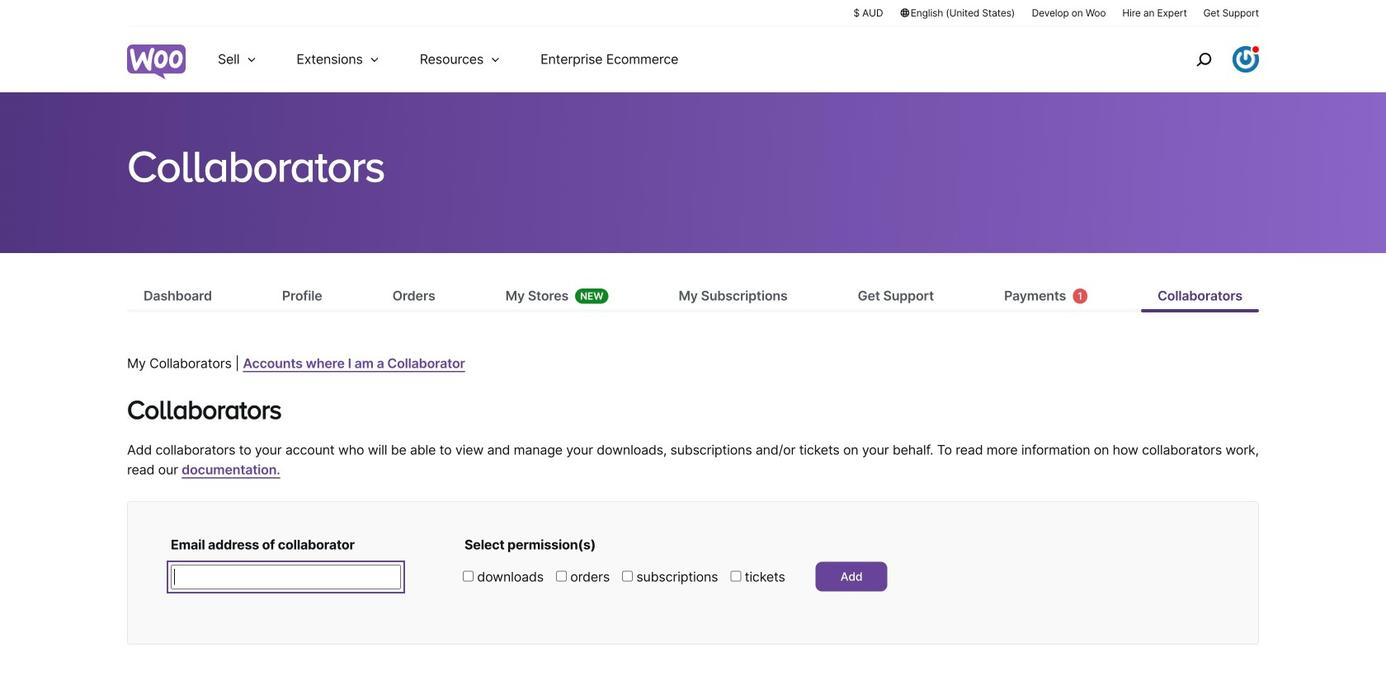 Task type: vqa. For each thing, say whether or not it's contained in the screenshot.
open account menu image
yes



Task type: describe. For each thing, give the bounding box(es) containing it.
search image
[[1191, 46, 1217, 73]]

service navigation menu element
[[1161, 33, 1259, 86]]



Task type: locate. For each thing, give the bounding box(es) containing it.
None checkbox
[[731, 571, 741, 582]]

open account menu image
[[1233, 46, 1259, 73]]

None checkbox
[[463, 571, 474, 582], [556, 571, 567, 582], [622, 571, 633, 582], [463, 571, 474, 582], [556, 571, 567, 582], [622, 571, 633, 582]]



